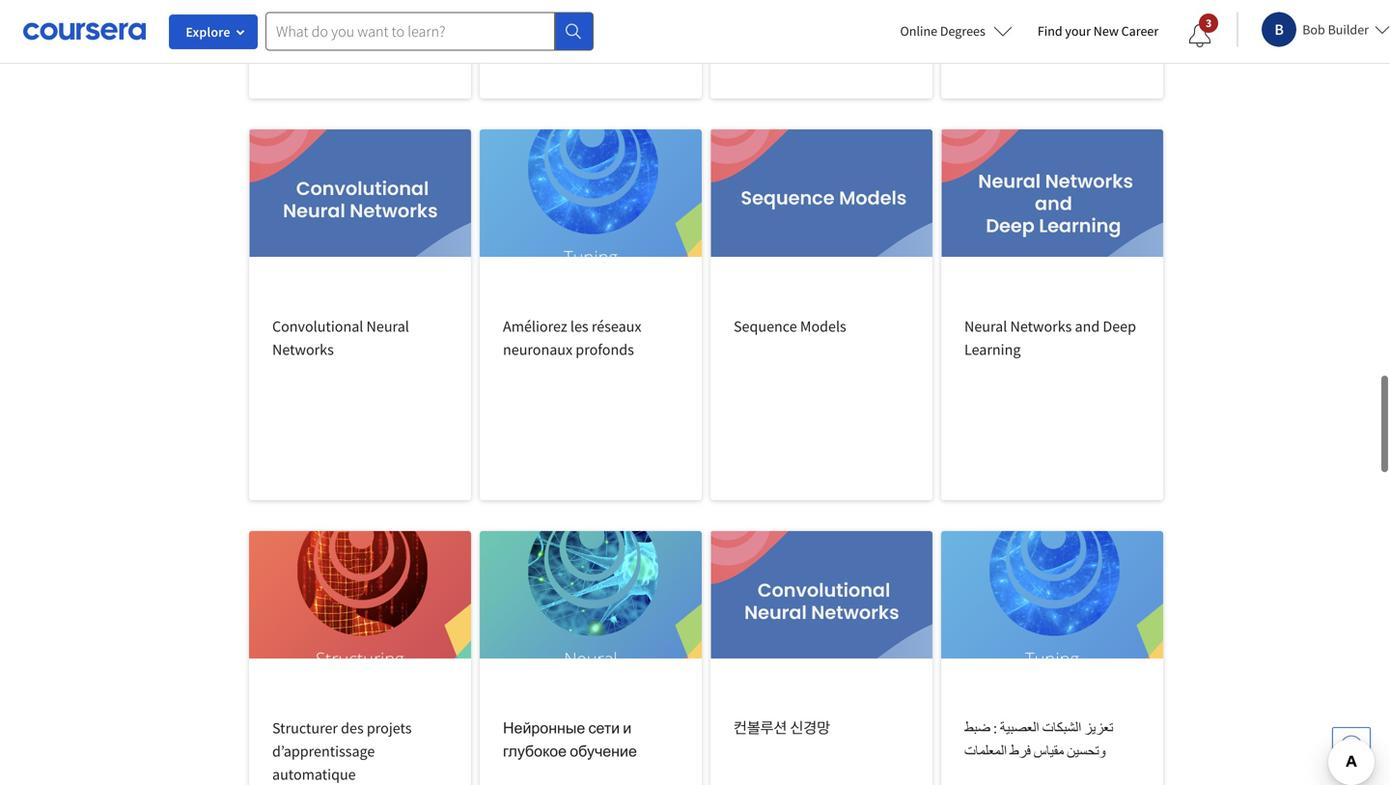 Task type: locate. For each thing, give the bounding box(es) containing it.
networks down convolutional
[[272, 340, 334, 359]]

neural up learning
[[965, 317, 1008, 336]]

degrees
[[940, 22, 986, 40]]

projets
[[367, 718, 412, 738]]

컨볼루션 신경망
[[734, 718, 831, 738]]

المعلمات
[[965, 742, 1007, 761]]

profonds
[[576, 340, 634, 359]]

нейронные
[[503, 718, 585, 738]]

convolutional neural networks
[[272, 317, 409, 359]]

online degrees button
[[885, 10, 1028, 52]]

0 vertical spatial networks
[[1011, 317, 1072, 336]]

convolutional
[[272, 317, 363, 336]]

وتحسين
[[1067, 742, 1106, 761]]

обучение
[[570, 742, 637, 761]]

find
[[1038, 22, 1063, 40]]

réseaux
[[592, 317, 642, 336]]

career
[[1122, 22, 1159, 40]]

1 horizontal spatial networks
[[1011, 317, 1072, 336]]

1 vertical spatial networks
[[272, 340, 334, 359]]

and
[[1075, 317, 1100, 336]]

structurer des projets d'apprentissage automatique link
[[249, 531, 471, 785]]

1 horizontal spatial neural
[[965, 317, 1008, 336]]

networks left and
[[1011, 317, 1072, 336]]

0 horizontal spatial neural
[[367, 317, 409, 336]]

сети
[[589, 718, 620, 738]]

2 neural from the left
[[965, 317, 1008, 336]]

networks
[[1011, 317, 1072, 336], [272, 340, 334, 359]]

sequence models link
[[711, 129, 933, 500]]

online degrees
[[901, 22, 986, 40]]

1 neural from the left
[[367, 317, 409, 336]]

neural right convolutional
[[367, 317, 409, 336]]

глубокое
[[503, 742, 567, 761]]

deep
[[1103, 317, 1137, 336]]

neural inside convolutional neural networks
[[367, 317, 409, 336]]

None search field
[[266, 12, 594, 51]]

structurer des projets d'apprentissage automatique
[[272, 718, 412, 784]]

show notifications image
[[1189, 24, 1212, 47]]

3 button
[[1174, 13, 1228, 59]]

des
[[341, 718, 364, 738]]

3
[[1206, 15, 1212, 30]]

neural
[[367, 317, 409, 336], [965, 317, 1008, 336]]

и
[[623, 718, 632, 738]]

нейронные сети и глубокое обучение
[[503, 718, 637, 761]]

structurer
[[272, 718, 338, 738]]

0 horizontal spatial networks
[[272, 340, 334, 359]]

améliorez
[[503, 317, 568, 336]]

neuronaux
[[503, 340, 573, 359]]

neural networks and deep learning
[[965, 317, 1137, 359]]

neural networks and deep learning link
[[942, 129, 1164, 500]]

فرط
[[1010, 742, 1031, 761]]

مقياس
[[1034, 742, 1064, 761]]

builder
[[1328, 21, 1369, 38]]

ضبط
[[965, 718, 991, 738]]



Task type: describe. For each thing, give the bounding box(es) containing it.
신경망
[[790, 718, 831, 738]]

networks inside convolutional neural networks
[[272, 340, 334, 359]]

learning
[[965, 340, 1021, 359]]

coursera image
[[23, 16, 146, 47]]

تعزيز الشبكات العصبية : ضبط وتحسين مقياس فرط المعلمات link
[[942, 531, 1164, 785]]

neural inside neural networks and deep learning
[[965, 317, 1008, 336]]

bob builder
[[1303, 21, 1369, 38]]

컨볼루션 신경망 link
[[711, 531, 933, 785]]

b
[[1275, 20, 1284, 39]]

الشبكات
[[1043, 718, 1082, 738]]

تعزيز
[[1085, 718, 1113, 738]]

explore
[[186, 23, 230, 41]]

new
[[1094, 22, 1119, 40]]

bob
[[1303, 21, 1326, 38]]

sequence models
[[734, 317, 847, 336]]

explore button
[[169, 14, 258, 49]]

help center image
[[1340, 735, 1364, 758]]

нейронные сети и глубокое обучение link
[[480, 531, 702, 785]]

d'apprentissage
[[272, 742, 375, 761]]

convolutional neural networks link
[[249, 129, 471, 500]]

find your new career link
[[1028, 19, 1169, 43]]

sequence
[[734, 317, 797, 336]]

les
[[571, 317, 589, 336]]

your
[[1066, 22, 1091, 40]]

automatique
[[272, 765, 356, 784]]

networks inside neural networks and deep learning
[[1011, 317, 1072, 336]]

컨볼루션
[[734, 718, 787, 738]]

online
[[901, 22, 938, 40]]

models
[[800, 317, 847, 336]]

تعزيز الشبكات العصبية : ضبط وتحسين مقياس فرط المعلمات
[[965, 718, 1113, 761]]

العصبية
[[1001, 718, 1039, 738]]

What do you want to learn? text field
[[266, 12, 555, 51]]

améliorez les réseaux neuronaux profonds
[[503, 317, 642, 359]]

:
[[994, 718, 998, 738]]

find your new career
[[1038, 22, 1159, 40]]

améliorez les réseaux neuronaux profonds link
[[480, 129, 702, 500]]



Task type: vqa. For each thing, say whether or not it's contained in the screenshot.
including
no



